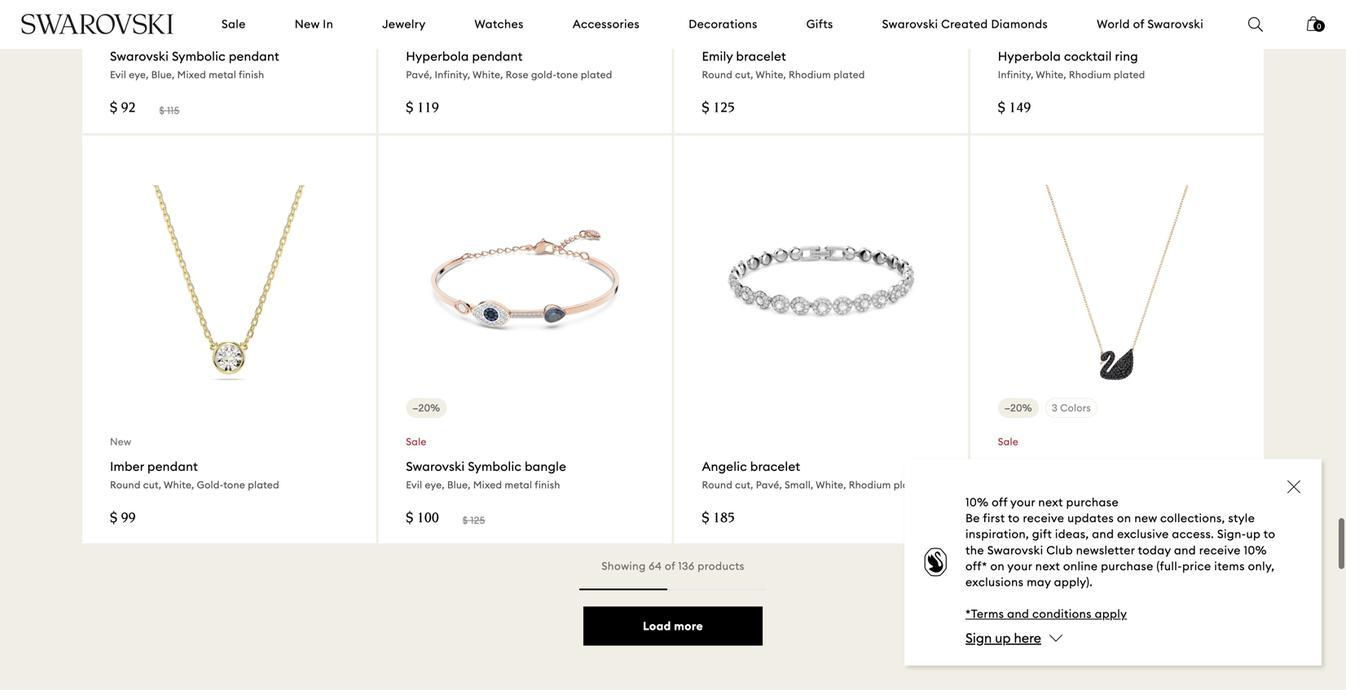 Task type: describe. For each thing, give the bounding box(es) containing it.
exclusive
[[1117, 527, 1169, 542]]

pendant inside imber pendant round cut, white, gold-tone plated
[[147, 452, 198, 468]]

1 horizontal spatial 10%
[[1244, 543, 1267, 558]]

blue, for swarovski symbolic pendant
[[151, 62, 175, 74]]

newsletter
[[1076, 543, 1135, 558]]

sale up the $ 92
[[110, 19, 131, 31]]

2 −20% from the left
[[1005, 395, 1032, 408]]

collections,
[[1160, 511, 1225, 526]]

more
[[674, 612, 703, 627]]

here
[[1014, 630, 1041, 646]]

white, for imber pendant
[[164, 472, 194, 484]]

swarovski inside 10% off your next purchase be first to receive updates on new collections, style inspiration, gift ideas, and exclusive access. sign-up to the swarovski club newsletter today and receive 10% off* on your next online purchase (full-price items only, exclusions may apply).
[[987, 543, 1043, 558]]

swarovski for swarovski iconic swan pendant
[[998, 452, 1057, 468]]

off*
[[966, 559, 987, 574]]

white, for emily bracelet
[[756, 62, 786, 74]]

sign up here link
[[966, 630, 1041, 646]]

*terms and conditions apply
[[966, 607, 1127, 622]]

round for angelic bracelet
[[702, 472, 733, 484]]

(full-
[[1157, 559, 1182, 574]]

1 −20% from the left
[[413, 395, 440, 408]]

1 vertical spatial purchase
[[1101, 559, 1154, 574]]

eye, for swarovski symbolic pendant
[[129, 62, 149, 74]]

exclusions
[[966, 575, 1024, 590]]

rhodium for cocktail
[[1069, 62, 1111, 74]]

jewelry link
[[382, 16, 426, 32]]

world of swarovski link
[[1097, 16, 1204, 32]]

swarovski for swarovski symbolic bangle evil eye, blue, mixed metal finish
[[406, 452, 465, 468]]

price
[[1182, 559, 1211, 574]]

products
[[698, 553, 745, 566]]

online
[[1063, 559, 1098, 574]]

emily bracelet round cut, white, rhodium plated
[[702, 42, 865, 74]]

hyperbola cocktail ring infinity, white, rhodium plated
[[998, 42, 1145, 74]]

items
[[1214, 559, 1245, 574]]

1 vertical spatial your
[[1008, 559, 1032, 574]]

be
[[966, 511, 980, 526]]

up inside 10% off your next purchase be first to receive updates on new collections, style inspiration, gift ideas, and exclusive access. sign-up to the swarovski club newsletter today and receive 10% off* on your next online purchase (full-price items only, exclusions may apply).
[[1246, 527, 1261, 542]]

64
[[649, 553, 662, 566]]

infinity, for hyperbola cocktail ring
[[998, 62, 1034, 74]]

round for imber pendant
[[110, 472, 141, 484]]

136
[[678, 553, 695, 566]]

in
[[323, 17, 333, 31]]

accessories link
[[573, 16, 640, 32]]

0 horizontal spatial $ 125
[[463, 508, 485, 520]]

load more button
[[583, 600, 763, 639]]

$ 92
[[110, 95, 136, 110]]

swarovski created diamonds link
[[882, 16, 1048, 32]]

1 vertical spatial next
[[1035, 559, 1060, 574]]

1 vertical spatial and
[[1174, 543, 1196, 558]]

club
[[1047, 543, 1073, 558]]

iconic
[[1060, 452, 1096, 468]]

0 vertical spatial next
[[1038, 495, 1063, 510]]

*terms and conditions apply link
[[966, 607, 1127, 622]]

pendant right swan
[[1134, 452, 1185, 468]]

sale up swarovski symbolic pendant evil eye, blue, mixed metal finish on the left top
[[222, 17, 246, 31]]

watches
[[475, 17, 524, 31]]

decorations
[[689, 17, 758, 31]]

bracelet for angelic bracelet
[[750, 452, 800, 468]]

plated inside hyperbola cocktail ring infinity, white, rhodium plated
[[1114, 62, 1145, 74]]

metal for bangle
[[505, 472, 532, 484]]

swarovski created diamonds
[[882, 17, 1048, 31]]

$ 185
[[702, 505, 735, 520]]

showing 64 of  136 products
[[602, 553, 745, 566]]

white, for hyperbola cocktail ring
[[1036, 62, 1066, 74]]

ideas,
[[1055, 527, 1089, 542]]

imber
[[110, 452, 144, 468]]

swarovski image
[[20, 14, 174, 34]]

hyperbola pendant pavé, infinity, white, rose gold-tone plated
[[406, 42, 612, 74]]

mixed for bangle
[[473, 472, 502, 484]]

inspiration,
[[966, 527, 1029, 542]]

0 horizontal spatial 10%
[[966, 495, 989, 510]]

eye, for swarovski symbolic bangle
[[425, 472, 445, 484]]

first
[[983, 511, 1005, 526]]

updates
[[1068, 511, 1114, 526]]

small,
[[785, 472, 813, 484]]

showing
[[602, 553, 646, 566]]

metal for pendant
[[209, 62, 236, 74]]

access.
[[1172, 527, 1214, 542]]

new for imber pendant
[[110, 429, 131, 441]]

pavé, inside hyperbola pendant pavé, infinity, white, rose gold-tone plated
[[406, 62, 432, 74]]

round for emily bracelet
[[702, 62, 733, 74]]

1 vertical spatial receive
[[1199, 543, 1241, 558]]

cut, for emily
[[735, 62, 753, 74]]

rose
[[506, 62, 529, 74]]

emily
[[702, 42, 733, 58]]

plated inside angelic bracelet round cut, pavé, small, white, rhodium plated
[[894, 472, 925, 484]]

0 link
[[1307, 15, 1325, 42]]

swarovski symbolic bangle evil eye, blue, mixed metal finish
[[406, 452, 566, 484]]

today
[[1138, 543, 1171, 558]]

0 horizontal spatial of
[[665, 553, 675, 566]]

swarovski for swarovski created diamonds
[[882, 17, 938, 31]]

load
[[643, 612, 671, 627]]

created
[[941, 17, 988, 31]]

swan
[[1099, 452, 1131, 468]]

gift
[[1032, 527, 1052, 542]]

symbolic for pendant
[[172, 42, 226, 58]]

2 $ 100 from the left
[[998, 505, 1031, 520]]

3 colors
[[1052, 395, 1091, 408]]

cocktail
[[1064, 42, 1112, 58]]

$ 119
[[406, 95, 439, 110]]

10% off your next purchase be first to receive updates on new collections, style inspiration, gift ideas, and exclusive access. sign-up to the swarovski club newsletter today and receive 10% off* on your next online purchase (full-price items only, exclusions may apply).
[[966, 495, 1276, 590]]

new in
[[295, 17, 333, 31]]

1 horizontal spatial $ 125
[[702, 95, 735, 110]]

cut, for imber
[[143, 472, 161, 484]]

0 vertical spatial receive
[[1023, 511, 1064, 526]]

1 horizontal spatial on
[[1117, 511, 1131, 526]]

may
[[1027, 575, 1051, 590]]

gifts link
[[806, 16, 833, 32]]

new
[[1134, 511, 1157, 526]]



Task type: vqa. For each thing, say whether or not it's contained in the screenshot.
purchase to the top
yes



Task type: locate. For each thing, give the bounding box(es) containing it.
10% up be
[[966, 495, 989, 510]]

cut, inside angelic bracelet round cut, pavé, small, white, rhodium plated
[[735, 472, 753, 484]]

next up gift
[[1038, 495, 1063, 510]]

pendant down sale link
[[229, 42, 279, 58]]

0 vertical spatial your
[[1011, 495, 1035, 510]]

swarovski
[[882, 17, 938, 31], [1148, 17, 1204, 31], [110, 42, 169, 58], [406, 452, 465, 468], [998, 452, 1057, 468], [987, 543, 1043, 558]]

0 vertical spatial on
[[1117, 511, 1131, 526]]

your right off
[[1011, 495, 1035, 510]]

accessories
[[573, 17, 640, 31]]

rhodium
[[789, 62, 831, 74], [1069, 62, 1111, 74], [849, 472, 891, 484]]

eye, inside swarovski symbolic bangle evil eye, blue, mixed metal finish
[[425, 472, 445, 484]]

purchase
[[1066, 495, 1119, 510], [1101, 559, 1154, 574]]

evil for swarovski symbolic pendant
[[110, 62, 126, 74]]

pendant inside hyperbola pendant pavé, infinity, white, rose gold-tone plated
[[472, 42, 523, 58]]

jewelry
[[382, 17, 426, 31]]

1 horizontal spatial tone
[[556, 62, 578, 74]]

0 horizontal spatial up
[[995, 630, 1011, 646]]

receive up gift
[[1023, 511, 1064, 526]]

bracelet up small,
[[750, 452, 800, 468]]

bracelet for emily bracelet
[[736, 42, 786, 58]]

metal inside swarovski symbolic bangle evil eye, blue, mixed metal finish
[[505, 472, 532, 484]]

1 vertical spatial on
[[990, 559, 1005, 574]]

pavé, left small,
[[756, 472, 782, 484]]

0 horizontal spatial $ 100
[[406, 505, 439, 520]]

0 vertical spatial pavé,
[[406, 62, 432, 74]]

0 horizontal spatial symbolic
[[172, 42, 226, 58]]

cut, inside emily bracelet round cut, white, rhodium plated
[[735, 62, 753, 74]]

mixed inside swarovski symbolic bangle evil eye, blue, mixed metal finish
[[473, 472, 502, 484]]

finish inside swarovski symbolic pendant evil eye, blue, mixed metal finish
[[239, 62, 264, 74]]

your up may
[[1008, 559, 1032, 574]]

1 vertical spatial pavé,
[[756, 472, 782, 484]]

1 infinity, from the left
[[435, 62, 470, 74]]

0 horizontal spatial blue,
[[151, 62, 175, 74]]

1 horizontal spatial blue,
[[447, 472, 471, 484]]

bracelet inside emily bracelet round cut, white, rhodium plated
[[736, 42, 786, 58]]

1 vertical spatial 10%
[[1244, 543, 1267, 558]]

sign
[[966, 630, 992, 646]]

infinity, up $ 119
[[435, 62, 470, 74]]

white, inside imber pendant round cut, white, gold-tone plated
[[164, 472, 194, 484]]

finish for bangle
[[535, 472, 560, 484]]

blue, for swarovski symbolic bangle
[[447, 472, 471, 484]]

pavé, inside angelic bracelet round cut, pavé, small, white, rhodium plated
[[756, 472, 782, 484]]

white, inside angelic bracelet round cut, pavé, small, white, rhodium plated
[[816, 472, 846, 484]]

1 horizontal spatial of
[[1133, 17, 1145, 31]]

1 horizontal spatial $ 100
[[998, 505, 1031, 520]]

decorations link
[[689, 16, 758, 32]]

$ 100 down swarovski symbolic bangle evil eye, blue, mixed metal finish at the bottom left of the page
[[406, 505, 439, 520]]

round inside angelic bracelet round cut, pavé, small, white, rhodium plated
[[702, 472, 733, 484]]

tone inside hyperbola pendant pavé, infinity, white, rose gold-tone plated
[[556, 62, 578, 74]]

and down the access.
[[1174, 543, 1196, 558]]

1 horizontal spatial evil
[[406, 472, 422, 484]]

rhodium down cocktail
[[1069, 62, 1111, 74]]

to
[[1008, 511, 1020, 526], [1264, 527, 1276, 542]]

apply
[[1095, 607, 1127, 622]]

2 horizontal spatial and
[[1174, 543, 1196, 558]]

1 horizontal spatial up
[[1246, 527, 1261, 542]]

hyperbola inside hyperbola cocktail ring infinity, white, rhodium plated
[[998, 42, 1061, 58]]

white, inside hyperbola cocktail ring infinity, white, rhodium plated
[[1036, 62, 1066, 74]]

rhodium inside angelic bracelet round cut, pavé, small, white, rhodium plated
[[849, 472, 891, 484]]

metal down the bangle at the bottom left
[[505, 472, 532, 484]]

$ 125 up ideas,
[[1055, 508, 1077, 520]]

0 horizontal spatial mixed
[[177, 62, 206, 74]]

0 horizontal spatial on
[[990, 559, 1005, 574]]

0 vertical spatial up
[[1246, 527, 1261, 542]]

2 infinity, from the left
[[998, 62, 1034, 74]]

plated
[[581, 62, 612, 74], [834, 62, 865, 74], [1114, 62, 1145, 74], [248, 472, 279, 484], [894, 472, 925, 484]]

pendant down watches "link"
[[472, 42, 523, 58]]

white, left gold-
[[164, 472, 194, 484]]

1 horizontal spatial to
[[1264, 527, 1276, 542]]

0 vertical spatial bracelet
[[736, 42, 786, 58]]

1 horizontal spatial −20%
[[1005, 395, 1032, 408]]

1 horizontal spatial eye,
[[425, 472, 445, 484]]

0 horizontal spatial pavé,
[[406, 62, 432, 74]]

watches link
[[475, 16, 524, 32]]

rhodium inside emily bracelet round cut, white, rhodium plated
[[789, 62, 831, 74]]

load more
[[643, 612, 703, 627]]

symbolic inside swarovski symbolic pendant evil eye, blue, mixed metal finish
[[172, 42, 226, 58]]

0 horizontal spatial rhodium
[[789, 62, 831, 74]]

plated inside imber pendant round cut, white, gold-tone plated
[[248, 472, 279, 484]]

blue, inside swarovski symbolic bangle evil eye, blue, mixed metal finish
[[447, 472, 471, 484]]

1 horizontal spatial infinity,
[[998, 62, 1034, 74]]

$ 115
[[159, 98, 180, 110]]

finish inside swarovski symbolic bangle evil eye, blue, mixed metal finish
[[535, 472, 560, 484]]

and
[[1092, 527, 1114, 542], [1174, 543, 1196, 558], [1007, 607, 1029, 622]]

1 vertical spatial mixed
[[473, 472, 502, 484]]

$ 125 down emily
[[702, 95, 735, 110]]

white, down cocktail
[[1036, 62, 1066, 74]]

round inside emily bracelet round cut, white, rhodium plated
[[702, 62, 733, 74]]

world of swarovski
[[1097, 17, 1204, 31]]

tone inside imber pendant round cut, white, gold-tone plated
[[223, 472, 245, 484]]

receive
[[1023, 511, 1064, 526], [1199, 543, 1241, 558]]

mixed for pendant
[[177, 62, 206, 74]]

round down angelic
[[702, 472, 733, 484]]

1 vertical spatial to
[[1264, 527, 1276, 542]]

evil inside swarovski symbolic bangle evil eye, blue, mixed metal finish
[[406, 472, 422, 484]]

0 horizontal spatial evil
[[110, 62, 126, 74]]

metal down sale link
[[209, 62, 236, 74]]

and up here
[[1007, 607, 1029, 622]]

purchase up updates
[[1066, 495, 1119, 510]]

cut, down imber
[[143, 472, 161, 484]]

$ 125 down swarovski symbolic bangle evil eye, blue, mixed metal finish at the bottom left of the page
[[463, 508, 485, 520]]

1 horizontal spatial receive
[[1199, 543, 1241, 558]]

swarovski inside swarovski symbolic pendant evil eye, blue, mixed metal finish
[[110, 42, 169, 58]]

0 vertical spatial symbolic
[[172, 42, 226, 58]]

0 horizontal spatial finish
[[239, 62, 264, 74]]

imber pendant round cut, white, gold-tone plated
[[110, 452, 279, 484]]

$ 100 up inspiration,
[[998, 505, 1031, 520]]

of right 64
[[665, 553, 675, 566]]

symbolic for bangle
[[468, 452, 522, 468]]

gold-
[[197, 472, 223, 484]]

0 vertical spatial of
[[1133, 17, 1145, 31]]

sale link
[[222, 16, 246, 32]]

infinity, inside hyperbola cocktail ring infinity, white, rhodium plated
[[998, 62, 1034, 74]]

1 horizontal spatial and
[[1092, 527, 1114, 542]]

1 vertical spatial metal
[[505, 472, 532, 484]]

evil for swarovski symbolic bangle
[[406, 472, 422, 484]]

new for hyperbola pendant
[[406, 19, 427, 31]]

1 vertical spatial evil
[[406, 472, 422, 484]]

plated inside emily bracelet round cut, white, rhodium plated
[[834, 62, 865, 74]]

1 vertical spatial tone
[[223, 472, 245, 484]]

1 horizontal spatial pavé,
[[756, 472, 782, 484]]

rhodium inside hyperbola cocktail ring infinity, white, rhodium plated
[[1069, 62, 1111, 74]]

swarovski inside swarovski symbolic bangle evil eye, blue, mixed metal finish
[[406, 452, 465, 468]]

receive up items
[[1199, 543, 1241, 558]]

style
[[1228, 511, 1255, 526]]

finish down sale link
[[239, 62, 264, 74]]

angelic
[[702, 452, 747, 468]]

0 vertical spatial and
[[1092, 527, 1114, 542]]

gold-
[[531, 62, 556, 74]]

*terms
[[966, 607, 1004, 622]]

0 horizontal spatial tone
[[223, 472, 245, 484]]

only,
[[1248, 559, 1275, 574]]

sale up off
[[998, 429, 1019, 441]]

new up $ 119
[[406, 19, 427, 31]]

cut, down angelic
[[735, 472, 753, 484]]

0 vertical spatial eye,
[[129, 62, 149, 74]]

white, inside emily bracelet round cut, white, rhodium plated
[[756, 62, 786, 74]]

swarovski for swarovski symbolic pendant evil eye, blue, mixed metal finish
[[110, 42, 169, 58]]

new left in at the left top
[[295, 17, 320, 31]]

0 horizontal spatial −20%
[[413, 395, 440, 408]]

off
[[992, 495, 1008, 510]]

purchase down newsletter on the right bottom of the page
[[1101, 559, 1154, 574]]

2 hyperbola from the left
[[998, 42, 1061, 58]]

0 vertical spatial blue,
[[151, 62, 175, 74]]

0 horizontal spatial receive
[[1023, 511, 1064, 526]]

bracelet right emily
[[736, 42, 786, 58]]

white,
[[473, 62, 503, 74], [756, 62, 786, 74], [1036, 62, 1066, 74], [164, 472, 194, 484], [816, 472, 846, 484]]

1 horizontal spatial rhodium
[[849, 472, 891, 484]]

0 horizontal spatial to
[[1008, 511, 1020, 526]]

eye,
[[129, 62, 149, 74], [425, 472, 445, 484]]

infinity, up '$ 149'
[[998, 62, 1034, 74]]

hyperbola
[[406, 42, 469, 58], [998, 42, 1061, 58]]

hyperbola inside hyperbola pendant pavé, infinity, white, rose gold-tone plated
[[406, 42, 469, 58]]

mixed inside swarovski symbolic pendant evil eye, blue, mixed metal finish
[[177, 62, 206, 74]]

2 horizontal spatial $ 125
[[1055, 508, 1077, 520]]

rhodium right small,
[[849, 472, 891, 484]]

finish down the bangle at the bottom left
[[535, 472, 560, 484]]

diamonds
[[991, 17, 1048, 31]]

0 horizontal spatial metal
[[209, 62, 236, 74]]

1 vertical spatial eye,
[[425, 472, 445, 484]]

round inside imber pendant round cut, white, gold-tone plated
[[110, 472, 141, 484]]

pavé, up $ 119
[[406, 62, 432, 74]]

sale up swarovski symbolic bangle evil eye, blue, mixed metal finish at the bottom left of the page
[[406, 429, 427, 441]]

up down style
[[1246, 527, 1261, 542]]

0 vertical spatial to
[[1008, 511, 1020, 526]]

1 vertical spatial finish
[[535, 472, 560, 484]]

infinity, for hyperbola pendant
[[435, 62, 470, 74]]

plated inside hyperbola pendant pavé, infinity, white, rose gold-tone plated
[[581, 62, 612, 74]]

pendant
[[229, 42, 279, 58], [472, 42, 523, 58], [147, 452, 198, 468], [1134, 452, 1185, 468]]

finish for pendant
[[239, 62, 264, 74]]

pavé,
[[406, 62, 432, 74], [756, 472, 782, 484]]

bracelet
[[736, 42, 786, 58], [750, 452, 800, 468]]

white, right small,
[[816, 472, 846, 484]]

1 horizontal spatial finish
[[535, 472, 560, 484]]

pendant inside swarovski symbolic pendant evil eye, blue, mixed metal finish
[[229, 42, 279, 58]]

finish
[[239, 62, 264, 74], [535, 472, 560, 484]]

of right world
[[1133, 17, 1145, 31]]

up right sign
[[995, 630, 1011, 646]]

evil
[[110, 62, 126, 74], [406, 472, 422, 484]]

10% up only,
[[1244, 543, 1267, 558]]

blue, inside swarovski symbolic pendant evil eye, blue, mixed metal finish
[[151, 62, 175, 74]]

ring
[[1115, 42, 1138, 58]]

metal
[[209, 62, 236, 74], [505, 472, 532, 484]]

cut, inside imber pendant round cut, white, gold-tone plated
[[143, 472, 161, 484]]

new right created
[[998, 19, 1019, 31]]

$ 125
[[702, 95, 735, 110], [463, 508, 485, 520], [1055, 508, 1077, 520]]

symbolic left the bangle at the bottom left
[[468, 452, 522, 468]]

hyperbola down "jewelry" link
[[406, 42, 469, 58]]

1 vertical spatial blue,
[[447, 472, 471, 484]]

round down imber
[[110, 472, 141, 484]]

−20%
[[413, 395, 440, 408], [1005, 395, 1032, 408]]

0 vertical spatial purchase
[[1066, 495, 1119, 510]]

white, inside hyperbola pendant pavé, infinity, white, rose gold-tone plated
[[473, 62, 503, 74]]

infinity, inside hyperbola pendant pavé, infinity, white, rose gold-tone plated
[[435, 62, 470, 74]]

symbolic down sale link
[[172, 42, 226, 58]]

new for hyperbola cocktail ring
[[998, 19, 1019, 31]]

1 vertical spatial bracelet
[[750, 452, 800, 468]]

and up newsletter on the right bottom of the page
[[1092, 527, 1114, 542]]

0 vertical spatial mixed
[[177, 62, 206, 74]]

0 vertical spatial evil
[[110, 62, 126, 74]]

$ 149
[[998, 95, 1031, 110]]

swarovski symbolic pendant evil eye, blue, mixed metal finish
[[110, 42, 279, 74]]

rhodium down gifts link
[[789, 62, 831, 74]]

of inside world of swarovski link
[[1133, 17, 1145, 31]]

hyperbola for hyperbola cocktail ring
[[998, 42, 1061, 58]]

evil inside swarovski symbolic pendant evil eye, blue, mixed metal finish
[[110, 62, 126, 74]]

0 horizontal spatial and
[[1007, 607, 1029, 622]]

0 horizontal spatial hyperbola
[[406, 42, 469, 58]]

on left new
[[1117, 511, 1131, 526]]

1 horizontal spatial metal
[[505, 472, 532, 484]]

conditions
[[1032, 607, 1092, 622]]

cut, for angelic
[[735, 472, 753, 484]]

bangle
[[525, 452, 566, 468]]

of
[[1133, 17, 1145, 31], [665, 553, 675, 566]]

1 hyperbola from the left
[[406, 42, 469, 58]]

new up imber
[[110, 429, 131, 441]]

1 horizontal spatial symbolic
[[468, 452, 522, 468]]

apply).
[[1054, 575, 1093, 590]]

angelic bracelet round cut, pavé, small, white, rhodium plated
[[702, 452, 925, 484]]

0 vertical spatial metal
[[209, 62, 236, 74]]

up
[[1246, 527, 1261, 542], [995, 630, 1011, 646]]

next
[[1038, 495, 1063, 510], [1035, 559, 1060, 574]]

swarovski iconic swan pendant
[[998, 452, 1185, 468]]

the
[[966, 543, 984, 558]]

pendant up gold-
[[147, 452, 198, 468]]

new in link
[[295, 16, 333, 32]]

new
[[295, 17, 320, 31], [406, 19, 427, 31], [998, 19, 1019, 31], [110, 429, 131, 441]]

round down emily
[[702, 62, 733, 74]]

mixed
[[177, 62, 206, 74], [473, 472, 502, 484]]

sign-
[[1217, 527, 1246, 542]]

white, left rose
[[473, 62, 503, 74]]

rhodium for bracelet
[[789, 62, 831, 74]]

cart-mobile image image
[[1307, 16, 1320, 31]]

0 horizontal spatial infinity,
[[435, 62, 470, 74]]

$ 99
[[110, 505, 136, 520]]

bracelet inside angelic bracelet round cut, pavé, small, white, rhodium plated
[[750, 452, 800, 468]]

0 vertical spatial 10%
[[966, 495, 989, 510]]

1 horizontal spatial hyperbola
[[998, 42, 1061, 58]]

hyperbola down diamonds
[[998, 42, 1061, 58]]

2 vertical spatial and
[[1007, 607, 1029, 622]]

eye, inside swarovski symbolic pendant evil eye, blue, mixed metal finish
[[129, 62, 149, 74]]

metal inside swarovski symbolic pendant evil eye, blue, mixed metal finish
[[209, 62, 236, 74]]

search image image
[[1248, 17, 1263, 32]]

next up may
[[1035, 559, 1060, 574]]

swarovski inside 'link'
[[882, 17, 938, 31]]

infinity,
[[435, 62, 470, 74], [998, 62, 1034, 74]]

10%
[[966, 495, 989, 510], [1244, 543, 1267, 558]]

gifts
[[806, 17, 833, 31]]

0 vertical spatial tone
[[556, 62, 578, 74]]

hyperbola for hyperbola pendant
[[406, 42, 469, 58]]

0
[[1317, 22, 1321, 31]]

on
[[1117, 511, 1131, 526], [990, 559, 1005, 574]]

0 horizontal spatial eye,
[[129, 62, 149, 74]]

1 $ 100 from the left
[[406, 505, 439, 520]]

symbolic inside swarovski symbolic bangle evil eye, blue, mixed metal finish
[[468, 452, 522, 468]]

to up only,
[[1264, 527, 1276, 542]]

white, for hyperbola pendant
[[473, 62, 503, 74]]

round
[[702, 62, 733, 74], [110, 472, 141, 484], [702, 472, 733, 484]]

your
[[1011, 495, 1035, 510], [1008, 559, 1032, 574]]

to right first
[[1008, 511, 1020, 526]]

on up exclusions
[[990, 559, 1005, 574]]

sign up here
[[966, 630, 1041, 646]]

1 vertical spatial up
[[995, 630, 1011, 646]]

white, down "decorations" link at the right top of the page
[[756, 62, 786, 74]]

tone
[[556, 62, 578, 74], [223, 472, 245, 484]]

0 vertical spatial finish
[[239, 62, 264, 74]]

1 horizontal spatial mixed
[[473, 472, 502, 484]]

1 vertical spatial of
[[665, 553, 675, 566]]

cut, down "decorations" link at the right top of the page
[[735, 62, 753, 74]]

2 horizontal spatial rhodium
[[1069, 62, 1111, 74]]

world
[[1097, 17, 1130, 31]]

1 vertical spatial symbolic
[[468, 452, 522, 468]]



